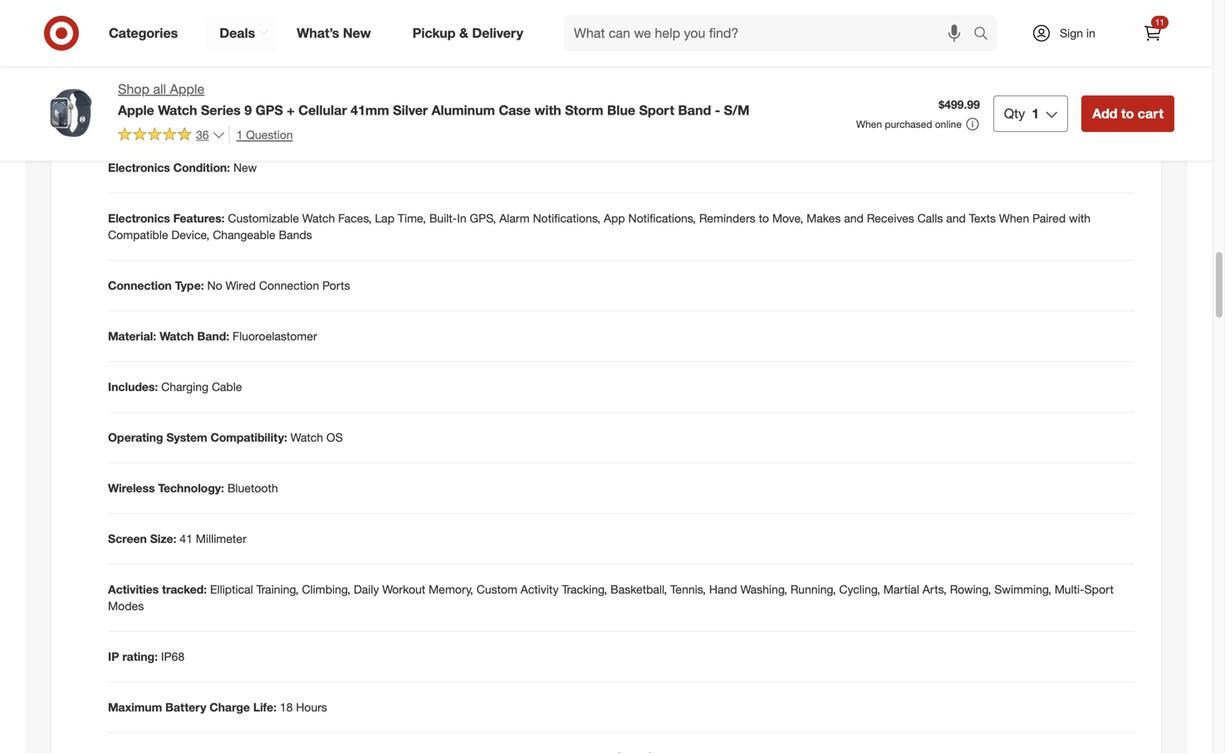 Task type: vqa. For each thing, say whether or not it's contained in the screenshot.
$7.00 reg $10.00 sale save $ 3.00 ( 30 % off )
no



Task type: describe. For each thing, give the bounding box(es) containing it.
alarm
[[500, 211, 530, 226]]

pickup
[[413, 25, 456, 41]]

shop all apple apple watch series 9 gps + cellular 41mm silver aluminum case with storm blue sport band - s/m
[[118, 81, 750, 118]]

41mm
[[351, 102, 389, 118]]

memory,
[[429, 582, 473, 597]]

s/m
[[724, 102, 750, 118]]

includes: charging cable
[[108, 380, 242, 394]]

1 vertical spatial 1
[[236, 127, 243, 142]]

search
[[966, 27, 1006, 43]]

cycling,
[[840, 582, 881, 597]]

life:
[[253, 700, 277, 715]]

qty 1
[[1004, 105, 1040, 122]]

custom
[[477, 582, 518, 597]]

18
[[280, 700, 293, 715]]

elliptical
[[210, 582, 253, 597]]

maximum battery charge life: 18 hours
[[108, 700, 327, 715]]

watch up 1 question link
[[230, 110, 262, 124]]

calls
[[918, 211, 943, 226]]

multi-
[[1055, 582, 1085, 597]]

operating system compatibility: watch os
[[108, 430, 343, 445]]

compatible
[[108, 228, 168, 242]]

texts
[[969, 211, 996, 226]]

grams
[[178, 8, 213, 23]]

ip
[[108, 650, 119, 664]]

screen
[[108, 532, 147, 546]]

1 and from the left
[[844, 211, 864, 226]]

question
[[246, 127, 293, 142]]

electronics features:
[[108, 211, 225, 226]]

watch left band:
[[160, 329, 194, 343]]

series
[[265, 110, 298, 124]]

customizable
[[228, 211, 299, 226]]

fluoroelastomer
[[233, 329, 317, 343]]

sport inside shop all apple apple watch series 9 gps + cellular 41mm silver aluminum case with storm blue sport band - s/m
[[639, 102, 675, 118]]

add to cart
[[1093, 105, 1164, 122]]

move,
[[773, 211, 804, 226]]

band:
[[197, 329, 229, 343]]

1 notifications, from the left
[[533, 211, 601, 226]]

martial
[[884, 582, 920, 597]]

connection type: no wired connection ports
[[108, 278, 350, 293]]

swimming,
[[995, 582, 1052, 597]]

training,
[[256, 582, 299, 597]]

all
[[153, 81, 166, 97]]

in
[[457, 211, 467, 226]]

elliptical training, climbing, daily workout memory, custom activity tracking, basketball, tennis, hand washing, running, cycling, martial arts, rowing, swimming, multi-sport modes
[[108, 582, 1114, 613]]

add
[[1093, 105, 1118, 122]]

with inside shop all apple apple watch series 9 gps + cellular 41mm silver aluminum case with storm blue sport band - s/m
[[535, 102, 562, 118]]

millimeter
[[196, 532, 247, 546]]

wireless
[[108, 481, 155, 496]]

sign in link
[[1018, 15, 1122, 52]]

0 vertical spatial 1
[[1032, 105, 1040, 122]]

0 vertical spatial when
[[857, 118, 882, 130]]

online
[[935, 118, 962, 130]]

series 9
[[201, 102, 252, 118]]

cart
[[1138, 105, 1164, 122]]

11
[[1156, 17, 1165, 27]]

features:
[[173, 211, 225, 226]]

activity
[[521, 582, 559, 597]]

apple for model:
[[196, 110, 226, 124]]

product
[[108, 110, 152, 124]]

time,
[[398, 211, 426, 226]]

charging
[[161, 380, 209, 394]]

tennis,
[[671, 582, 706, 597]]

sign in
[[1060, 26, 1096, 40]]

36
[[196, 127, 209, 142]]

41
[[180, 532, 193, 546]]

storm
[[565, 102, 604, 118]]

gps
[[256, 102, 283, 118]]

watch inside shop all apple apple watch series 9 gps + cellular 41mm silver aluminum case with storm blue sport band - s/m
[[158, 102, 197, 118]]

2 notifications, from the left
[[629, 211, 696, 226]]

deals link
[[205, 15, 276, 52]]

climbing,
[[302, 582, 351, 597]]

app
[[604, 211, 625, 226]]

changeable
[[213, 228, 276, 242]]

maximum
[[108, 700, 162, 715]]

qty
[[1004, 105, 1026, 122]]

rating:
[[122, 650, 158, 664]]

search button
[[966, 15, 1006, 55]]

reminders
[[699, 211, 756, 226]]

pickup & delivery
[[413, 25, 523, 41]]

sport inside elliptical training, climbing, daily workout memory, custom activity tracking, basketball, tennis, hand washing, running, cycling, martial arts, rowing, swimming, multi-sport modes
[[1085, 582, 1114, 597]]

device,
[[171, 228, 210, 242]]

32.1 grams
[[149, 8, 213, 23]]

image of apple watch series 9 gps + cellular 41mm silver aluminum case with storm blue sport band - s/m image
[[38, 80, 105, 146]]

11 link
[[1135, 15, 1172, 52]]

technology:
[[158, 481, 224, 496]]

cable
[[212, 380, 242, 394]]

+
[[287, 102, 295, 118]]

receives
[[867, 211, 915, 226]]

2 and from the left
[[947, 211, 966, 226]]

activities
[[108, 582, 159, 597]]

ip68
[[161, 650, 185, 664]]

What can we help you find? suggestions appear below search field
[[564, 15, 978, 52]]

electronics for electronics features:
[[108, 211, 170, 226]]



Task type: locate. For each thing, give the bounding box(es) containing it.
connection
[[108, 278, 172, 293], [259, 278, 319, 293]]

1 horizontal spatial and
[[947, 211, 966, 226]]

1 horizontal spatial with
[[1069, 211, 1091, 226]]

0 horizontal spatial 1
[[236, 127, 243, 142]]

1 vertical spatial when
[[999, 211, 1030, 226]]

with right the case
[[535, 102, 562, 118]]

to inside 'button'
[[1122, 105, 1134, 122]]

arts,
[[923, 582, 947, 597]]

add to cart button
[[1082, 95, 1175, 132]]

apple
[[170, 81, 205, 97], [118, 102, 154, 118], [196, 110, 226, 124]]

0 horizontal spatial connection
[[108, 278, 172, 293]]

36 link
[[118, 125, 226, 146]]

and right calls
[[947, 211, 966, 226]]

tracking,
[[562, 582, 607, 597]]

1 connection from the left
[[108, 278, 172, 293]]

0 vertical spatial with
[[535, 102, 562, 118]]

notifications,
[[533, 211, 601, 226], [629, 211, 696, 226]]

basketball,
[[611, 582, 667, 597]]

model:
[[155, 110, 193, 124]]

2 electronics from the top
[[108, 211, 170, 226]]

electronics up the compatible
[[108, 211, 170, 226]]

workout
[[382, 582, 426, 597]]

0 horizontal spatial notifications,
[[533, 211, 601, 226]]

makes
[[807, 211, 841, 226]]

to left move,
[[759, 211, 769, 226]]

0 horizontal spatial with
[[535, 102, 562, 118]]

hand
[[709, 582, 737, 597]]

what's new link
[[283, 15, 392, 52]]

1 horizontal spatial notifications,
[[629, 211, 696, 226]]

1 vertical spatial sport
[[1085, 582, 1114, 597]]

watch inside customizable watch faces, lap time, built-in gps, alarm notifications, app notifications, reminders to move, makes and receives calls and texts when paired with compatible device, changeable bands
[[302, 211, 335, 226]]

connection left type:
[[108, 278, 172, 293]]

with inside customizable watch faces, lap time, built-in gps, alarm notifications, app notifications, reminders to move, makes and receives calls and texts when paired with compatible device, changeable bands
[[1069, 211, 1091, 226]]

gps,
[[470, 211, 496, 226]]

new
[[343, 25, 371, 41], [233, 160, 257, 175]]

band
[[678, 102, 711, 118]]

ip rating: ip68
[[108, 650, 185, 664]]

1 horizontal spatial connection
[[259, 278, 319, 293]]

1 horizontal spatial when
[[999, 211, 1030, 226]]

material: watch band: fluoroelastomer
[[108, 329, 317, 343]]

water
[[108, 59, 140, 73]]

to
[[1122, 105, 1134, 122], [759, 211, 769, 226]]

0 horizontal spatial to
[[759, 211, 769, 226]]

resistance:
[[143, 59, 208, 73]]

water resistance: water-resistant
[[108, 59, 295, 73]]

and
[[844, 211, 864, 226], [947, 211, 966, 226]]

1 horizontal spatial 1
[[1032, 105, 1040, 122]]

1 down series 9
[[236, 127, 243, 142]]

1 electronics from the top
[[108, 160, 170, 175]]

1 question link
[[229, 125, 293, 144]]

hours
[[296, 700, 327, 715]]

size:
[[150, 532, 176, 546]]

running,
[[791, 582, 836, 597]]

1 horizontal spatial sport
[[1085, 582, 1114, 597]]

1 vertical spatial to
[[759, 211, 769, 226]]

modes
[[108, 599, 144, 613]]

categories link
[[95, 15, 199, 52]]

bluetooth
[[228, 481, 278, 496]]

0 vertical spatial new
[[343, 25, 371, 41]]

1 question
[[236, 127, 293, 142]]

operating
[[108, 430, 163, 445]]

watch
[[158, 102, 197, 118], [230, 110, 262, 124], [302, 211, 335, 226], [160, 329, 194, 343], [291, 430, 323, 445]]

1 horizontal spatial new
[[343, 25, 371, 41]]

-
[[715, 102, 721, 118]]

1 vertical spatial new
[[233, 160, 257, 175]]

when right texts
[[999, 211, 1030, 226]]

2 connection from the left
[[259, 278, 319, 293]]

32.1
[[152, 8, 175, 23]]

watch left the os
[[291, 430, 323, 445]]

ports
[[322, 278, 350, 293]]

type:
[[175, 278, 204, 293]]

1 vertical spatial electronics
[[108, 211, 170, 226]]

faces,
[[338, 211, 372, 226]]

0 vertical spatial to
[[1122, 105, 1134, 122]]

0 vertical spatial electronics
[[108, 160, 170, 175]]

apple down shop
[[118, 102, 154, 118]]

pickup & delivery link
[[399, 15, 544, 52]]

when left purchased
[[857, 118, 882, 130]]

sport right the swimming,
[[1085, 582, 1114, 597]]

sport
[[639, 102, 675, 118], [1085, 582, 1114, 597]]

charge
[[210, 700, 250, 715]]

0 horizontal spatial when
[[857, 118, 882, 130]]

os
[[327, 430, 343, 445]]

shop
[[118, 81, 150, 97]]

apple for all
[[170, 81, 205, 97]]

new down 1 question link
[[233, 160, 257, 175]]

notifications, right app
[[629, 211, 696, 226]]

resistant
[[246, 59, 295, 73]]

watch up 36 link
[[158, 102, 197, 118]]

with right paired
[[1069, 211, 1091, 226]]

and right makes
[[844, 211, 864, 226]]

1 vertical spatial with
[[1069, 211, 1091, 226]]

water-
[[211, 59, 246, 73]]

product model: apple watch series 9
[[108, 110, 308, 124]]

daily
[[354, 582, 379, 597]]

material:
[[108, 329, 156, 343]]

to right add
[[1122, 105, 1134, 122]]

bands
[[279, 228, 312, 242]]

new right the what's
[[343, 25, 371, 41]]

purchased
[[885, 118, 933, 130]]

screen size: 41 millimeter
[[108, 532, 247, 546]]

categories
[[109, 25, 178, 41]]

sport right blue
[[639, 102, 675, 118]]

paired
[[1033, 211, 1066, 226]]

0 horizontal spatial new
[[233, 160, 257, 175]]

notifications, left app
[[533, 211, 601, 226]]

0 horizontal spatial and
[[844, 211, 864, 226]]

with
[[535, 102, 562, 118], [1069, 211, 1091, 226]]

condition:
[[173, 160, 230, 175]]

includes:
[[108, 380, 158, 394]]

tracked:
[[162, 582, 207, 597]]

blue
[[607, 102, 636, 118]]

wireless technology: bluetooth
[[108, 481, 278, 496]]

deals
[[220, 25, 255, 41]]

1
[[1032, 105, 1040, 122], [236, 127, 243, 142]]

when inside customizable watch faces, lap time, built-in gps, alarm notifications, app notifications, reminders to move, makes and receives calls and texts when paired with compatible device, changeable bands
[[999, 211, 1030, 226]]

1 horizontal spatial to
[[1122, 105, 1134, 122]]

connection left ports
[[259, 278, 319, 293]]

watch up bands
[[302, 211, 335, 226]]

electronics down 36 link
[[108, 160, 170, 175]]

0 horizontal spatial sport
[[639, 102, 675, 118]]

apple up 36
[[196, 110, 226, 124]]

1 right 'qty'
[[1032, 105, 1040, 122]]

sign
[[1060, 26, 1084, 40]]

silver
[[393, 102, 428, 118]]

case
[[499, 102, 531, 118]]

lap
[[375, 211, 395, 226]]

to inside customizable watch faces, lap time, built-in gps, alarm notifications, app notifications, reminders to move, makes and receives calls and texts when paired with compatible device, changeable bands
[[759, 211, 769, 226]]

0 vertical spatial sport
[[639, 102, 675, 118]]

electronics for electronics condition: new
[[108, 160, 170, 175]]

apple down resistance:
[[170, 81, 205, 97]]

built-
[[429, 211, 457, 226]]



